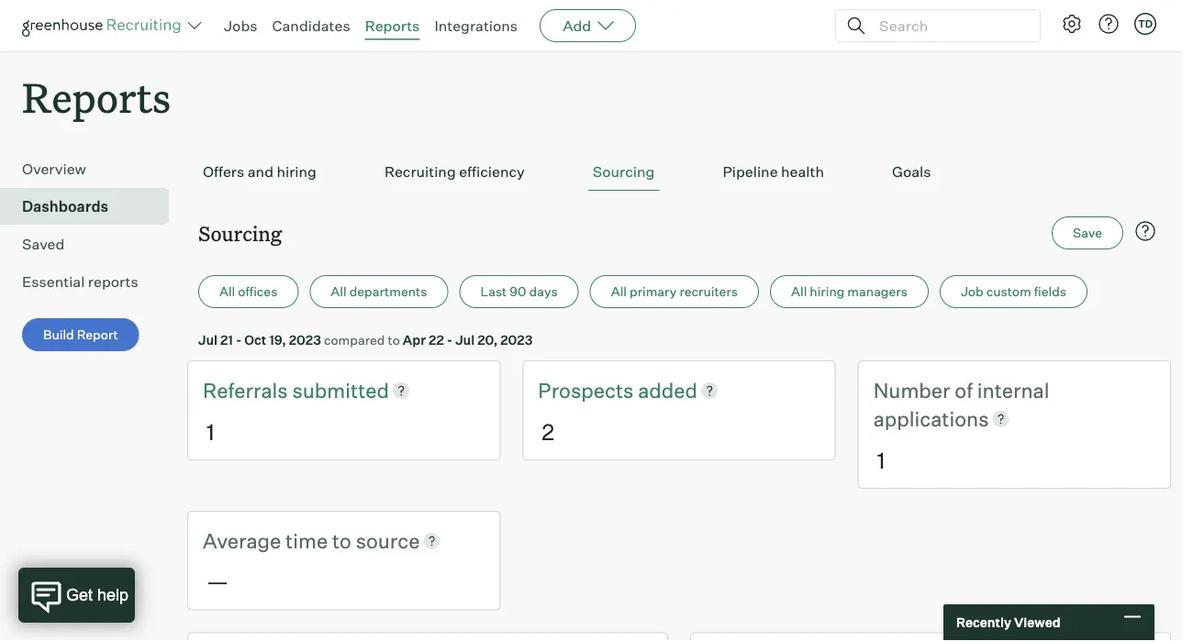 Task type: describe. For each thing, give the bounding box(es) containing it.
1 2023 from the left
[[289, 332, 321, 348]]

1 - from the left
[[236, 332, 242, 348]]

td button
[[1135, 13, 1157, 35]]

submitted
[[292, 378, 389, 403]]

managers
[[848, 284, 908, 300]]

time
[[286, 528, 328, 553]]

—
[[207, 568, 229, 596]]

jobs link
[[224, 17, 258, 35]]

apr
[[403, 332, 426, 348]]

build report
[[43, 327, 118, 343]]

greenhouse recruiting image
[[22, 15, 187, 37]]

sourcing inside sourcing button
[[593, 163, 655, 181]]

save
[[1073, 225, 1102, 241]]

job custom fields
[[961, 284, 1067, 300]]

overview link
[[22, 158, 162, 180]]

jobs
[[224, 17, 258, 35]]

0 vertical spatial 1
[[207, 418, 215, 446]]

offers
[[203, 163, 244, 181]]

primary
[[630, 284, 677, 300]]

22
[[429, 332, 444, 348]]

0 horizontal spatial reports
[[22, 70, 171, 124]]

referrals link
[[203, 377, 292, 405]]

last 90 days
[[481, 284, 558, 300]]

0 vertical spatial hiring
[[277, 163, 317, 181]]

dashboards link
[[22, 196, 162, 218]]

candidates
[[272, 17, 350, 35]]

goals
[[892, 163, 931, 181]]

2 jul from the left
[[455, 332, 475, 348]]

integrations
[[435, 17, 518, 35]]

sourcing button
[[588, 153, 659, 191]]

essential
[[22, 273, 85, 291]]

average time to
[[203, 528, 356, 553]]

2 - from the left
[[447, 332, 453, 348]]

build
[[43, 327, 74, 343]]

reports
[[88, 273, 138, 291]]

2 2023 from the left
[[501, 332, 533, 348]]

number of internal
[[874, 378, 1054, 403]]

pipeline
[[723, 163, 778, 181]]

submitted link
[[292, 377, 389, 405]]

and
[[248, 163, 274, 181]]

referrals
[[203, 378, 292, 403]]

number
[[874, 378, 951, 403]]

prospects
[[538, 378, 638, 403]]

all hiring managers button
[[770, 276, 929, 309]]

all for all hiring managers
[[791, 284, 807, 300]]

recently
[[957, 615, 1012, 631]]

configure image
[[1061, 13, 1083, 35]]

average
[[203, 528, 281, 553]]

recruiting efficiency button
[[380, 153, 529, 191]]

offers and hiring button
[[198, 153, 321, 191]]

days
[[529, 284, 558, 300]]

last 90 days button
[[459, 276, 579, 309]]

saved link
[[22, 233, 162, 255]]

applications
[[874, 406, 989, 431]]

recruiters
[[680, 284, 738, 300]]

all departments button
[[310, 276, 448, 309]]

jul 21 - oct 19, 2023 compared to apr 22 - jul 20, 2023
[[198, 332, 533, 348]]

candidates link
[[272, 17, 350, 35]]

oct
[[244, 332, 266, 348]]

2
[[542, 418, 555, 446]]

all departments
[[331, 284, 427, 300]]



Task type: vqa. For each thing, say whether or not it's contained in the screenshot.
English to the top
no



Task type: locate. For each thing, give the bounding box(es) containing it.
viewed
[[1014, 615, 1061, 631]]

20,
[[477, 332, 498, 348]]

hiring right the and
[[277, 163, 317, 181]]

1 horizontal spatial reports
[[365, 17, 420, 35]]

essential reports
[[22, 273, 138, 291]]

to left apr
[[388, 332, 400, 348]]

Search text field
[[875, 12, 1024, 39]]

90
[[510, 284, 526, 300]]

goals button
[[888, 153, 936, 191]]

1 vertical spatial sourcing
[[198, 220, 282, 247]]

all for all primary recruiters
[[611, 284, 627, 300]]

2023 right 20,
[[501, 332, 533, 348]]

- right 21
[[236, 332, 242, 348]]

sourcing
[[593, 163, 655, 181], [198, 220, 282, 247]]

1 horizontal spatial to
[[388, 332, 400, 348]]

0 horizontal spatial sourcing
[[198, 220, 282, 247]]

0 horizontal spatial 1
[[207, 418, 215, 446]]

report
[[77, 327, 118, 343]]

custom
[[986, 284, 1032, 300]]

all
[[219, 284, 235, 300], [331, 284, 347, 300], [611, 284, 627, 300], [791, 284, 807, 300]]

reports link
[[365, 17, 420, 35]]

td button
[[1131, 9, 1160, 39]]

offices
[[238, 284, 278, 300]]

0 horizontal spatial 2023
[[289, 332, 321, 348]]

saved
[[22, 235, 65, 254]]

save button
[[1052, 217, 1124, 250]]

1 horizontal spatial jul
[[455, 332, 475, 348]]

reports
[[365, 17, 420, 35], [22, 70, 171, 124]]

internal
[[977, 378, 1050, 403]]

pipeline health button
[[718, 153, 829, 191]]

build report button
[[22, 319, 139, 352]]

added link
[[638, 377, 698, 405]]

1 all from the left
[[219, 284, 235, 300]]

1 vertical spatial hiring
[[810, 284, 845, 300]]

2023
[[289, 332, 321, 348], [501, 332, 533, 348]]

0 horizontal spatial -
[[236, 332, 242, 348]]

pipeline health
[[723, 163, 824, 181]]

job
[[961, 284, 984, 300]]

all offices button
[[198, 276, 299, 309]]

1 vertical spatial reports
[[22, 70, 171, 124]]

1 horizontal spatial 1
[[877, 446, 885, 474]]

all offices
[[219, 284, 278, 300]]

1 jul from the left
[[198, 332, 218, 348]]

1 vertical spatial 1
[[877, 446, 885, 474]]

1 vertical spatial to
[[332, 528, 351, 553]]

19,
[[269, 332, 286, 348]]

all for all offices
[[219, 284, 235, 300]]

added
[[638, 378, 698, 403]]

3 all from the left
[[611, 284, 627, 300]]

of
[[955, 378, 973, 403]]

to right time
[[332, 528, 351, 553]]

1 horizontal spatial sourcing
[[593, 163, 655, 181]]

overview
[[22, 160, 86, 178]]

1 horizontal spatial -
[[447, 332, 453, 348]]

0 vertical spatial reports
[[365, 17, 420, 35]]

1 horizontal spatial hiring
[[810, 284, 845, 300]]

offers and hiring
[[203, 163, 317, 181]]

fields
[[1034, 284, 1067, 300]]

health
[[781, 163, 824, 181]]

compared
[[324, 332, 385, 348]]

2 all from the left
[[331, 284, 347, 300]]

to
[[388, 332, 400, 348], [332, 528, 351, 553]]

hiring
[[277, 163, 317, 181], [810, 284, 845, 300]]

jul left 21
[[198, 332, 218, 348]]

source
[[356, 528, 420, 553]]

1 down referrals link
[[207, 418, 215, 446]]

all primary recruiters
[[611, 284, 738, 300]]

0 horizontal spatial jul
[[198, 332, 218, 348]]

add
[[563, 17, 591, 35]]

-
[[236, 332, 242, 348], [447, 332, 453, 348]]

integrations link
[[435, 17, 518, 35]]

0 vertical spatial sourcing
[[593, 163, 655, 181]]

all left departments
[[331, 284, 347, 300]]

faq image
[[1135, 220, 1157, 243]]

1 down applications
[[877, 446, 885, 474]]

all for all departments
[[331, 284, 347, 300]]

tab list
[[198, 153, 1160, 191]]

reports down greenhouse recruiting image
[[22, 70, 171, 124]]

last
[[481, 284, 507, 300]]

jul
[[198, 332, 218, 348], [455, 332, 475, 348]]

td
[[1138, 17, 1153, 30]]

recently viewed
[[957, 615, 1061, 631]]

4 all from the left
[[791, 284, 807, 300]]

add button
[[540, 9, 636, 42]]

jul left 20,
[[455, 332, 475, 348]]

departments
[[349, 284, 427, 300]]

- right "22"
[[447, 332, 453, 348]]

recruiting efficiency
[[385, 163, 525, 181]]

0 horizontal spatial to
[[332, 528, 351, 553]]

1 horizontal spatial 2023
[[501, 332, 533, 348]]

dashboards
[[22, 198, 108, 216]]

2023 right 19,
[[289, 332, 321, 348]]

hiring left managers
[[810, 284, 845, 300]]

recruiting
[[385, 163, 456, 181]]

0 horizontal spatial hiring
[[277, 163, 317, 181]]

reports right candidates
[[365, 17, 420, 35]]

all left primary
[[611, 284, 627, 300]]

1
[[207, 418, 215, 446], [877, 446, 885, 474]]

0 vertical spatial to
[[388, 332, 400, 348]]

efficiency
[[459, 163, 525, 181]]

all hiring managers
[[791, 284, 908, 300]]

tab list containing offers and hiring
[[198, 153, 1160, 191]]

all left the offices in the left top of the page
[[219, 284, 235, 300]]

21
[[220, 332, 233, 348]]

essential reports link
[[22, 271, 162, 293]]

prospects link
[[538, 377, 638, 405]]

job custom fields button
[[940, 276, 1088, 309]]

all left managers
[[791, 284, 807, 300]]

all primary recruiters button
[[590, 276, 759, 309]]



